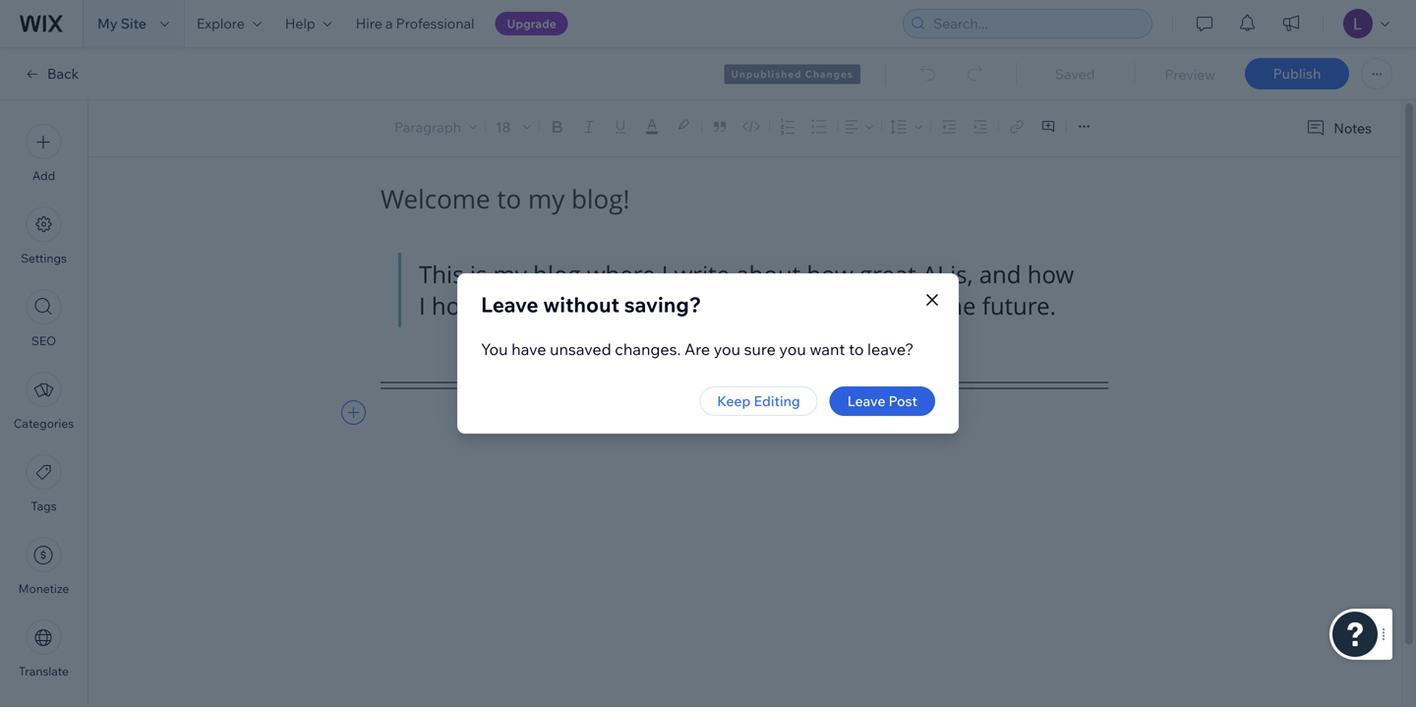 Task type: describe. For each thing, give the bounding box(es) containing it.
a
[[386, 15, 393, 32]]

without
[[543, 292, 620, 318]]

1 horizontal spatial to
[[849, 339, 864, 359]]

post
[[889, 393, 918, 410]]

you have unsaved changes. are you sure you want to leave?
[[481, 339, 914, 359]]

categories
[[14, 416, 74, 431]]

site
[[121, 15, 146, 32]]

keep
[[717, 393, 751, 410]]

continue
[[630, 290, 726, 322]]

monetize button
[[18, 537, 69, 596]]

have
[[512, 339, 546, 359]]

into
[[891, 290, 934, 322]]

2 how from the left
[[1028, 259, 1074, 290]]

changes
[[805, 68, 854, 80]]

professional
[[396, 15, 475, 32]]

publish
[[1274, 65, 1322, 82]]

that
[[494, 290, 539, 322]]

explore
[[197, 15, 245, 32]]

leave for leave without saving?
[[481, 292, 539, 318]]

changes.
[[615, 339, 681, 359]]

leave post
[[848, 393, 918, 410]]

notes button
[[1299, 115, 1378, 142]]

menu containing add
[[0, 112, 88, 691]]

leave for leave post
[[848, 393, 886, 410]]

back button
[[24, 65, 79, 83]]

about
[[736, 259, 801, 290]]

leave post button
[[830, 387, 936, 416]]

to inside this is my blog where i write about how great ai is, and how i hope that they all continue to develop far into the future.
[[732, 290, 755, 322]]

2 you from the left
[[780, 339, 806, 359]]

settings button
[[21, 207, 67, 266]]

paragraph
[[395, 118, 461, 136]]

back
[[47, 65, 79, 82]]

seo button
[[26, 289, 61, 348]]

the
[[940, 290, 976, 322]]

hire
[[356, 15, 382, 32]]

upgrade
[[507, 16, 557, 31]]

is
[[470, 259, 487, 290]]

leave without saving?
[[481, 292, 702, 318]]

publish button
[[1245, 58, 1350, 90]]

great
[[860, 259, 917, 290]]

keep editing button
[[700, 387, 818, 416]]

tags button
[[26, 455, 61, 514]]

want
[[810, 339, 846, 359]]

far
[[854, 290, 885, 322]]



Task type: locate. For each thing, give the bounding box(es) containing it.
1 horizontal spatial how
[[1028, 259, 1074, 290]]

how right and
[[1028, 259, 1074, 290]]

my
[[97, 15, 118, 32]]

unsaved
[[550, 339, 612, 359]]

0 vertical spatial leave
[[481, 292, 539, 318]]

where
[[587, 259, 656, 290]]

all
[[598, 290, 624, 322]]

tags
[[31, 499, 57, 514]]

they
[[545, 290, 592, 322]]

1 horizontal spatial i
[[662, 259, 668, 290]]

add
[[32, 168, 55, 183]]

0 vertical spatial to
[[732, 290, 755, 322]]

write
[[675, 259, 730, 290]]

Add a Catchy Title text field
[[381, 182, 1095, 216]]

paragraph button
[[391, 113, 481, 141]]

hire a professional
[[356, 15, 475, 32]]

1 how from the left
[[807, 259, 854, 290]]

you right are
[[714, 339, 741, 359]]

to
[[732, 290, 755, 322], [849, 339, 864, 359]]

seo
[[31, 334, 56, 348]]

1 vertical spatial leave
[[848, 393, 886, 410]]

menu
[[0, 112, 88, 691]]

categories button
[[14, 372, 74, 431]]

this is my blog where i write about how great ai is, and how i hope that they all continue to develop far into the future.
[[419, 259, 1081, 322]]

you
[[714, 339, 741, 359], [780, 339, 806, 359]]

to up sure
[[732, 290, 755, 322]]

this
[[419, 259, 464, 290]]

to right the 'want'
[[849, 339, 864, 359]]

develop
[[761, 290, 848, 322]]

0 horizontal spatial you
[[714, 339, 741, 359]]

leave inside button
[[848, 393, 886, 410]]

i up 'saving?'
[[662, 259, 668, 290]]

upgrade button
[[495, 12, 568, 35]]

blog
[[533, 259, 581, 290]]

Search... field
[[928, 10, 1146, 37]]

settings
[[21, 251, 67, 266]]

is,
[[950, 259, 973, 290]]

add button
[[26, 124, 61, 183]]

sure
[[744, 339, 776, 359]]

help
[[285, 15, 316, 32]]

1 vertical spatial to
[[849, 339, 864, 359]]

1 horizontal spatial leave
[[848, 393, 886, 410]]

future.
[[983, 290, 1057, 322]]

keep editing
[[717, 393, 801, 410]]

saving?
[[624, 292, 702, 318]]

you
[[481, 339, 508, 359]]

my site
[[97, 15, 146, 32]]

are
[[685, 339, 710, 359]]

notes
[[1334, 120, 1372, 137]]

translate button
[[19, 620, 69, 679]]

1 horizontal spatial you
[[780, 339, 806, 359]]

editing
[[754, 393, 801, 410]]

translate
[[19, 664, 69, 679]]

ai
[[923, 259, 944, 290]]

hire a professional link
[[344, 0, 487, 47]]

you right sure
[[780, 339, 806, 359]]

my
[[493, 259, 527, 290]]

0 horizontal spatial i
[[419, 290, 426, 322]]

unpublished changes
[[731, 68, 854, 80]]

how
[[807, 259, 854, 290], [1028, 259, 1074, 290]]

0 horizontal spatial how
[[807, 259, 854, 290]]

help button
[[273, 0, 344, 47]]

i left hope
[[419, 290, 426, 322]]

i
[[662, 259, 668, 290], [419, 290, 426, 322]]

0 horizontal spatial to
[[732, 290, 755, 322]]

how left far
[[807, 259, 854, 290]]

and
[[980, 259, 1022, 290]]

hope
[[432, 290, 488, 322]]

1 you from the left
[[714, 339, 741, 359]]

leave
[[481, 292, 539, 318], [848, 393, 886, 410]]

unpublished
[[731, 68, 802, 80]]

leave?
[[868, 339, 914, 359]]

leave left post
[[848, 393, 886, 410]]

monetize
[[18, 581, 69, 596]]

0 horizontal spatial leave
[[481, 292, 539, 318]]

leave down my
[[481, 292, 539, 318]]



Task type: vqa. For each thing, say whether or not it's contained in the screenshot.
"have"
yes



